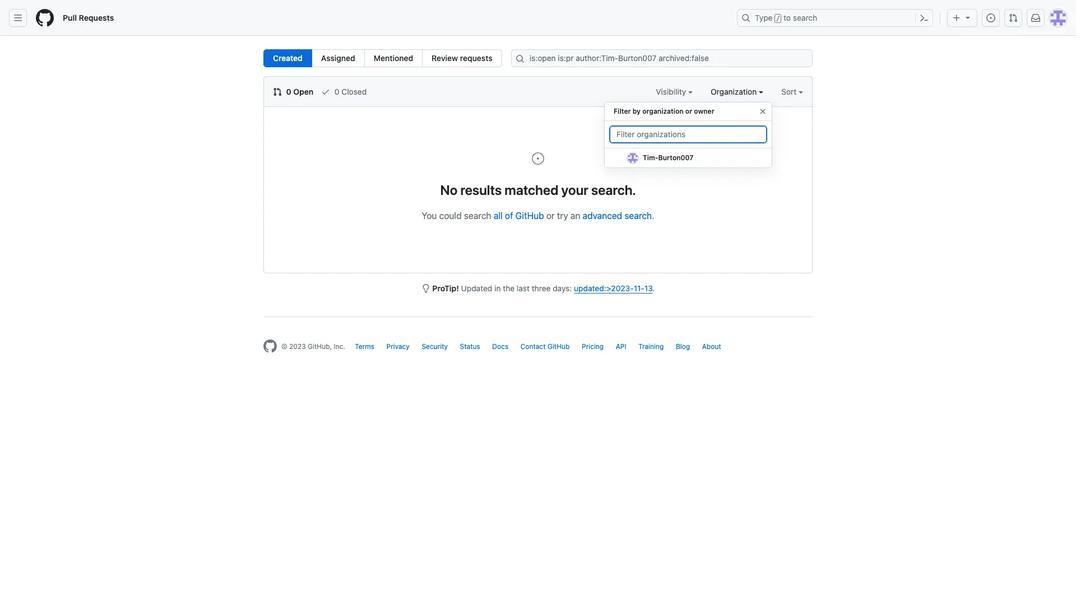 Task type: vqa. For each thing, say whether or not it's contained in the screenshot.
the ignore whitespace
no



Task type: describe. For each thing, give the bounding box(es) containing it.
assigned link
[[312, 49, 365, 67]]

1 horizontal spatial github
[[548, 343, 570, 351]]

search.
[[592, 182, 636, 198]]

last
[[517, 284, 530, 293]]

0 for closed
[[335, 87, 340, 96]]

api
[[616, 343, 627, 351]]

1 vertical spatial homepage image
[[264, 340, 277, 353]]

tim-burton007
[[643, 154, 694, 162]]

Filter organizations text field
[[610, 126, 768, 144]]

/
[[777, 15, 781, 22]]

1 vertical spatial .
[[653, 284, 655, 293]]

git pull request image
[[273, 87, 282, 96]]

type
[[756, 13, 773, 22]]

triangle down image
[[964, 13, 973, 22]]

0 horizontal spatial homepage image
[[36, 9, 54, 27]]

© 2023 github, inc.
[[282, 343, 345, 351]]

open
[[294, 87, 314, 96]]

you could search all of github or try an advanced search .
[[422, 211, 655, 221]]

inc.
[[334, 343, 345, 351]]

0 horizontal spatial search
[[464, 211, 492, 221]]

training
[[639, 343, 664, 351]]

docs link
[[493, 343, 509, 351]]

review requests
[[432, 53, 493, 63]]

privacy link
[[387, 343, 410, 351]]

blog link
[[676, 343, 691, 351]]

@tim burton007 image
[[628, 153, 639, 164]]

2 horizontal spatial search
[[794, 13, 818, 22]]

light bulb image
[[422, 284, 431, 293]]

contact github link
[[521, 343, 570, 351]]

status
[[460, 343, 481, 351]]

blog
[[676, 343, 691, 351]]

pricing
[[582, 343, 604, 351]]

requests
[[460, 53, 493, 63]]

pull requests
[[63, 13, 114, 22]]

closed
[[342, 87, 367, 96]]

docs
[[493, 343, 509, 351]]

pull
[[63, 13, 77, 22]]

api link
[[616, 343, 627, 351]]

owner
[[695, 107, 715, 116]]

about
[[703, 343, 722, 351]]

about link
[[703, 343, 722, 351]]

issue opened image
[[987, 13, 996, 22]]

0 horizontal spatial github
[[516, 211, 544, 221]]

github,
[[308, 343, 332, 351]]

contact github
[[521, 343, 570, 351]]

13
[[645, 284, 653, 293]]

command palette image
[[920, 13, 929, 22]]

Search all issues text field
[[511, 49, 813, 67]]

1 horizontal spatial search
[[625, 211, 652, 221]]

mentioned
[[374, 53, 413, 63]]

protip!
[[433, 284, 459, 293]]

by
[[633, 107, 641, 116]]

review requests link
[[422, 49, 502, 67]]

updated:>2023-
[[574, 284, 634, 293]]

close menu image
[[759, 107, 768, 116]]

privacy
[[387, 343, 410, 351]]



Task type: locate. For each thing, give the bounding box(es) containing it.
to
[[784, 13, 791, 22]]

search down search.
[[625, 211, 652, 221]]

search right the to
[[794, 13, 818, 22]]

0 vertical spatial .
[[652, 211, 655, 221]]

updated:>2023-11-13 link
[[574, 284, 653, 293]]

no results matched your search.
[[441, 182, 636, 198]]

visibility
[[656, 87, 689, 96]]

github right contact
[[548, 343, 570, 351]]

1 horizontal spatial homepage image
[[264, 340, 277, 353]]

organization
[[711, 87, 759, 96]]

1 0 from the left
[[286, 87, 292, 96]]

terms link
[[355, 343, 375, 351]]

2023
[[289, 343, 306, 351]]

your
[[562, 182, 589, 198]]

terms
[[355, 343, 375, 351]]

homepage image left "©"
[[264, 340, 277, 353]]

notifications image
[[1032, 13, 1041, 22]]

0 vertical spatial homepage image
[[36, 9, 54, 27]]

homepage image left the pull
[[36, 9, 54, 27]]

updated
[[461, 284, 493, 293]]

three
[[532, 284, 551, 293]]

no
[[441, 182, 458, 198]]

type / to search
[[756, 13, 818, 22]]

all of github link
[[494, 211, 544, 221]]

organization
[[643, 107, 684, 116]]

contact
[[521, 343, 546, 351]]

security
[[422, 343, 448, 351]]

0 open link
[[273, 86, 314, 98]]

matched
[[505, 182, 559, 198]]

search image
[[516, 54, 525, 63]]

advanced search link
[[583, 211, 652, 221]]

sort button
[[782, 86, 804, 98]]

homepage image
[[36, 9, 54, 27], [264, 340, 277, 353]]

security link
[[422, 343, 448, 351]]

visibility button
[[656, 86, 693, 98]]

the
[[503, 284, 515, 293]]

status link
[[460, 343, 481, 351]]

mentioned link
[[364, 49, 423, 67]]

search
[[794, 13, 818, 22], [464, 211, 492, 221], [625, 211, 652, 221]]

protip! updated in the last three days: updated:>2023-11-13 .
[[433, 284, 655, 293]]

or
[[686, 107, 693, 116], [547, 211, 555, 221]]

all
[[494, 211, 503, 221]]

or inside menu
[[686, 107, 693, 116]]

of
[[505, 211, 514, 221]]

1 vertical spatial or
[[547, 211, 555, 221]]

filter by organization or owner
[[614, 107, 715, 116]]

0 right git pull request icon
[[286, 87, 292, 96]]

assigned
[[321, 53, 356, 63]]

advanced
[[583, 211, 623, 221]]

github right of on the top left of page
[[516, 211, 544, 221]]

0 right check image
[[335, 87, 340, 96]]

in
[[495, 284, 501, 293]]

0 open
[[284, 87, 314, 96]]

try
[[558, 211, 569, 221]]

©
[[282, 343, 288, 351]]

git pull request image
[[1010, 13, 1019, 22]]

1 horizontal spatial or
[[686, 107, 693, 116]]

pull requests element
[[264, 49, 502, 67]]

. right the 11-
[[653, 284, 655, 293]]

requests
[[79, 13, 114, 22]]

you
[[422, 211, 437, 221]]

organization button
[[711, 86, 764, 98]]

1 vertical spatial github
[[548, 343, 570, 351]]

plus image
[[953, 13, 962, 22]]

0
[[286, 87, 292, 96], [335, 87, 340, 96]]

0 for open
[[286, 87, 292, 96]]

. right advanced
[[652, 211, 655, 221]]

Issues search field
[[511, 49, 813, 67]]

an
[[571, 211, 581, 221]]

tim-burton007 link
[[605, 149, 772, 168]]

review
[[432, 53, 458, 63]]

2 0 from the left
[[335, 87, 340, 96]]

1 horizontal spatial 0
[[335, 87, 340, 96]]

.
[[652, 211, 655, 221], [653, 284, 655, 293]]

0 closed
[[333, 87, 367, 96]]

tim-
[[643, 154, 659, 162]]

or left try
[[547, 211, 555, 221]]

or left owner
[[686, 107, 693, 116]]

burton007
[[659, 154, 694, 162]]

check image
[[321, 87, 330, 96]]

training link
[[639, 343, 664, 351]]

sort
[[782, 87, 797, 96]]

search left 'all'
[[464, 211, 492, 221]]

0 closed link
[[321, 86, 367, 98]]

pricing link
[[582, 343, 604, 351]]

issue opened image
[[532, 152, 545, 165]]

could
[[440, 211, 462, 221]]

0 horizontal spatial or
[[547, 211, 555, 221]]

11-
[[634, 284, 645, 293]]

github
[[516, 211, 544, 221], [548, 343, 570, 351]]

days:
[[553, 284, 572, 293]]

filter
[[614, 107, 631, 116]]

0 vertical spatial or
[[686, 107, 693, 116]]

0 horizontal spatial 0
[[286, 87, 292, 96]]

results
[[461, 182, 502, 198]]

0 vertical spatial github
[[516, 211, 544, 221]]

filter by organization menu
[[605, 98, 773, 177]]



